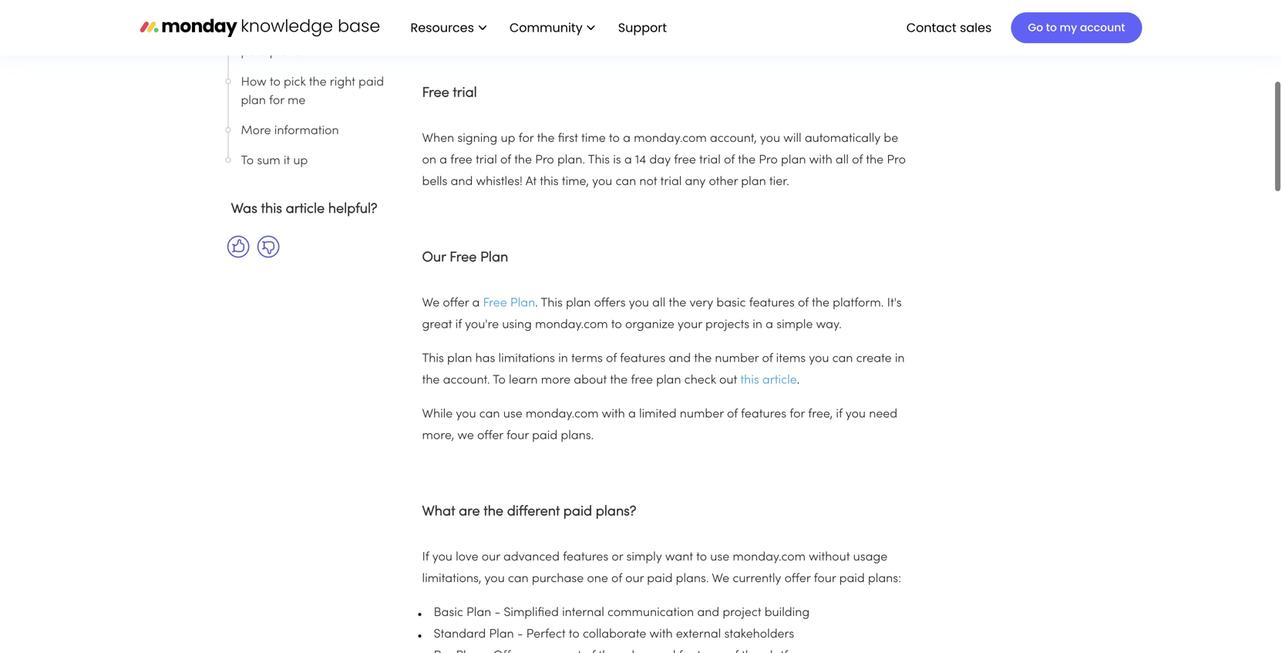 Task type: locate. For each thing, give the bounding box(es) containing it.
when signing up for the first time to a monday.com account, you will automatically be on a free trial of the pro plan. this is a 14 day free trial of the pro plan with all of the pro bells and whistles! at this time, you can not trial any other plan tier.
[[422, 133, 906, 188]]

2 horizontal spatial free
[[483, 298, 507, 309]]

to
[[241, 155, 254, 167], [493, 375, 506, 386]]

paid down 'usage'
[[839, 573, 865, 585]]

we up great at the left of page
[[422, 298, 440, 309]]

use inside if you love our advanced features or simply want to use monday.com without usage limitations, you can purchase one of our paid plans. we currently offer four paid plans:
[[710, 552, 730, 563]]

0 vertical spatial four
[[507, 430, 529, 442]]

want
[[665, 552, 693, 563]]

1 vertical spatial article
[[763, 375, 797, 386]]

0 vertical spatial and
[[451, 176, 473, 188]]

1 vertical spatial plans.
[[676, 573, 709, 585]]

how to pick the right paid plan for me link
[[241, 73, 384, 110]]

trial up other
[[699, 155, 721, 166]]

- for perfect
[[517, 629, 523, 640]]

in
[[753, 319, 763, 331], [558, 353, 568, 365], [895, 353, 905, 365]]

contact sales
[[907, 19, 992, 36]]

more
[[541, 375, 571, 386]]

this right was
[[261, 203, 282, 216]]

0 horizontal spatial our
[[482, 552, 500, 563]]

up inside 'link'
[[293, 155, 308, 167]]

1 vertical spatial with
[[602, 409, 625, 420]]

1 vertical spatial up
[[293, 155, 308, 167]]

if right free,
[[836, 409, 843, 420]]

if right great at the left of page
[[455, 319, 462, 331]]

our down simply
[[625, 573, 644, 585]]

1 horizontal spatial what
[[422, 505, 455, 519]]

0 horizontal spatial what are the different paid plans?
[[241, 28, 363, 58]]

can down account.
[[479, 409, 500, 420]]

you inside . this plan offers you all the very basic features of the platform. it's great if you're using monday.com to organize your projects in a simple way.
[[629, 298, 649, 309]]

features inside "while you can use monday.com with a limited number of features for free, if you need more, we offer four paid plans."
[[741, 409, 787, 420]]

0 horizontal spatial plans?
[[270, 47, 306, 58]]

1 vertical spatial this
[[541, 298, 563, 309]]

1 horizontal spatial to
[[493, 375, 506, 386]]

plan
[[480, 251, 508, 264], [510, 298, 535, 309], [467, 607, 491, 619], [489, 629, 514, 640]]

platform.
[[833, 298, 884, 309]]

create
[[856, 353, 892, 365]]

free up "when"
[[422, 87, 449, 100]]

automatically
[[805, 133, 881, 145]]

basic
[[434, 607, 463, 619]]

list
[[395, 0, 679, 56]]

0 vertical spatial -
[[495, 607, 501, 619]]

1 vertical spatial different
[[507, 505, 560, 519]]

account.
[[443, 375, 490, 386]]

four inside if you love our advanced features or simply want to use monday.com without usage limitations, you can purchase one of our paid plans. we currently offer four paid plans:
[[814, 573, 836, 585]]

1 horizontal spatial if
[[836, 409, 843, 420]]

1 vertical spatial to
[[493, 375, 506, 386]]

1 vertical spatial we
[[712, 573, 730, 585]]

2 vertical spatial for
[[790, 409, 805, 420]]

for
[[269, 95, 284, 107], [519, 133, 534, 145], [790, 409, 805, 420]]

way.
[[816, 319, 842, 331]]

up
[[501, 133, 515, 145], [293, 155, 308, 167]]

simply
[[627, 552, 662, 563]]

are
[[274, 28, 292, 40], [459, 505, 480, 519]]

limited
[[639, 409, 677, 420]]

1 vertical spatial our
[[625, 573, 644, 585]]

with inside when signing up for the first time to a monday.com account, you will automatically be on a free trial of the pro plan. this is a 14 day free trial of the pro plan with all of the pro bells and whistles! at this time, you can not trial any other plan tier.
[[809, 155, 833, 166]]

in right 'create'
[[895, 353, 905, 365]]

and up external
[[697, 607, 720, 619]]

terms
[[571, 353, 603, 365]]

are up 'love'
[[459, 505, 480, 519]]

0 vertical spatial if
[[455, 319, 462, 331]]

0 horizontal spatial .
[[535, 298, 538, 309]]

you right the time,
[[592, 176, 612, 188]]

1 horizontal spatial plans.
[[676, 573, 709, 585]]

the inside "how to pick the right paid plan for me"
[[309, 77, 327, 88]]

. up limitations
[[535, 298, 538, 309]]

pro up tier.
[[759, 155, 778, 166]]

monday.com up day
[[634, 133, 707, 145]]

plans. inside "while you can use monday.com with a limited number of features for free, if you need more, we offer four paid plans."
[[561, 430, 594, 442]]

can inside if you love our advanced features or simply want to use monday.com without usage limitations, you can purchase one of our paid plans. we currently offer four paid plans:
[[508, 573, 529, 585]]

has
[[475, 353, 495, 365]]

to left pick
[[270, 77, 281, 88]]

- left simplified
[[495, 607, 501, 619]]

features up simple
[[749, 298, 795, 309]]

our free plan
[[422, 251, 508, 264]]

support link
[[611, 14, 679, 41], [618, 19, 672, 36]]

in up more
[[558, 353, 568, 365]]

offer inside if you love our advanced features or simply want to use monday.com without usage limitations, you can purchase one of our paid plans. we currently offer four paid plans:
[[785, 573, 811, 585]]

list containing resources
[[395, 0, 679, 56]]

0 vertical spatial we
[[422, 298, 440, 309]]

1 horizontal spatial offer
[[477, 430, 503, 442]]

trial down signing at top left
[[476, 155, 497, 166]]

plan down simplified
[[489, 629, 514, 640]]

the up advanced
[[484, 505, 504, 519]]

on
[[422, 155, 436, 166]]

of down account,
[[724, 155, 735, 166]]

1 horizontal spatial -
[[517, 629, 523, 640]]

1 vertical spatial if
[[836, 409, 843, 420]]

plans. inside if you love our advanced features or simply want to use monday.com without usage limitations, you can purchase one of our paid plans. we currently offer four paid plans:
[[676, 573, 709, 585]]

for inside "how to pick the right paid plan for me"
[[269, 95, 284, 107]]

for left me
[[269, 95, 284, 107]]

2 vertical spatial free
[[483, 298, 507, 309]]

1 vertical spatial what
[[422, 505, 455, 519]]

0 vertical spatial free
[[422, 87, 449, 100]]

1 horizontal spatial free
[[631, 375, 653, 386]]

this right at
[[540, 176, 559, 188]]

0 horizontal spatial for
[[269, 95, 284, 107]]

0 horizontal spatial if
[[455, 319, 462, 331]]

plan inside "how to pick the right paid plan for me"
[[241, 95, 266, 107]]

to inside . this plan offers you all the very basic features of the platform. it's great if you're using monday.com to organize your projects in a simple way.
[[611, 319, 622, 331]]

. this plan offers you all the very basic features of the platform. it's great if you're using monday.com to organize your projects in a simple way.
[[422, 298, 902, 331]]

paid inside what are the different paid plans?
[[241, 47, 267, 58]]

plan inside . this plan offers you all the very basic features of the platform. it's great if you're using monday.com to organize your projects in a simple way.
[[566, 298, 591, 309]]

more information link
[[241, 122, 384, 140]]

different up advanced
[[507, 505, 560, 519]]

plan up standard
[[467, 607, 491, 619]]

0 horizontal spatial with
[[602, 409, 625, 420]]

1 horizontal spatial use
[[710, 552, 730, 563]]

to down internal
[[569, 629, 580, 640]]

. inside . this plan offers you all the very basic features of the platform. it's great if you're using monday.com to organize your projects in a simple way.
[[535, 298, 538, 309]]

monday.com inside . this plan offers you all the very basic features of the platform. it's great if you're using monday.com to organize your projects in a simple way.
[[535, 319, 608, 331]]

offer up building
[[785, 573, 811, 585]]

if inside "while you can use monday.com with a limited number of features for free, if you need more, we offer four paid plans."
[[836, 409, 843, 420]]

it's
[[887, 298, 902, 309]]

0 vertical spatial this
[[588, 155, 610, 166]]

3 pro from the left
[[887, 155, 906, 166]]

2 vertical spatial with
[[650, 629, 673, 640]]

plan down will
[[781, 155, 806, 166]]

for inside when signing up for the first time to a monday.com account, you will automatically be on a free trial of the pro plan. this is a 14 day free trial of the pro plan with all of the pro bells and whistles! at this time, you can not trial any other plan tier.
[[519, 133, 534, 145]]

0 horizontal spatial different
[[317, 28, 363, 40]]

perfect
[[526, 629, 566, 640]]

what
[[241, 28, 270, 40], [422, 505, 455, 519]]

support
[[618, 19, 667, 36]]

1 horizontal spatial what are the different paid plans?
[[422, 505, 640, 519]]

can
[[616, 176, 636, 188], [833, 353, 853, 365], [479, 409, 500, 420], [508, 573, 529, 585]]

main element
[[395, 0, 1142, 56]]

paid down more
[[532, 430, 558, 442]]

0 horizontal spatial four
[[507, 430, 529, 442]]

of up this article "link"
[[762, 353, 773, 365]]

2 horizontal spatial with
[[809, 155, 833, 166]]

to inside when signing up for the first time to a monday.com account, you will automatically be on a free trial of the pro plan. this is a 14 day free trial of the pro plan with all of the pro bells and whistles! at this time, you can not trial any other plan tier.
[[609, 133, 620, 145]]

free
[[450, 155, 473, 166], [674, 155, 696, 166], [631, 375, 653, 386]]

1 vertical spatial four
[[814, 573, 836, 585]]

resources
[[411, 19, 474, 36]]

go to my account
[[1028, 20, 1125, 35]]

offer right we
[[477, 430, 503, 442]]

if
[[455, 319, 462, 331], [836, 409, 843, 420]]

0 vertical spatial up
[[501, 133, 515, 145]]

1 horizontal spatial up
[[501, 133, 515, 145]]

features
[[749, 298, 795, 309], [620, 353, 666, 365], [741, 409, 787, 420], [563, 552, 609, 563]]

0 vertical spatial for
[[269, 95, 284, 107]]

pro down be on the right of the page
[[887, 155, 906, 166]]

four down without
[[814, 573, 836, 585]]

2 vertical spatial and
[[697, 607, 720, 619]]

for left first
[[519, 133, 534, 145]]

it
[[284, 155, 290, 167]]

2 vertical spatial this
[[741, 375, 759, 386]]

0 horizontal spatial use
[[503, 409, 523, 420]]

you're
[[465, 319, 499, 331]]

our right 'love'
[[482, 552, 500, 563]]

what are the different paid plans? up pick
[[241, 28, 363, 58]]

to right the want
[[696, 552, 707, 563]]

2 horizontal spatial free
[[674, 155, 696, 166]]

items
[[776, 353, 806, 365]]

plan down how
[[241, 95, 266, 107]]

1 horizontal spatial .
[[797, 375, 800, 386]]

trial
[[453, 87, 477, 100], [476, 155, 497, 166], [699, 155, 721, 166], [661, 176, 682, 188]]

0 vertical spatial all
[[836, 155, 849, 166]]

1 horizontal spatial pro
[[759, 155, 778, 166]]

0 vertical spatial use
[[503, 409, 523, 420]]

to right the 'time' at the top left
[[609, 133, 620, 145]]

paid inside "how to pick the right paid plan for me"
[[359, 77, 384, 88]]

to inside main element
[[1046, 20, 1057, 35]]

we offer a free plan
[[422, 298, 535, 309]]

our
[[422, 251, 446, 264]]

plans.
[[561, 430, 594, 442], [676, 573, 709, 585]]

1 vertical spatial this
[[261, 203, 282, 216]]

1 vertical spatial all
[[652, 298, 666, 309]]

0 horizontal spatial offer
[[443, 298, 469, 309]]

the inside what are the different paid plans?
[[296, 28, 313, 40]]

plans? up pick
[[270, 47, 306, 58]]

what are the different paid plans? up advanced
[[422, 505, 640, 519]]

this
[[588, 155, 610, 166], [541, 298, 563, 309], [422, 353, 444, 365]]

using
[[502, 319, 532, 331]]

can down advanced
[[508, 573, 529, 585]]

for left free,
[[790, 409, 805, 420]]

to down offers
[[611, 319, 622, 331]]

for inside "while you can use monday.com with a limited number of features for free, if you need more, we offer four paid plans."
[[790, 409, 805, 420]]

we left currently
[[712, 573, 730, 585]]

me
[[288, 95, 306, 107]]

the
[[296, 28, 313, 40], [309, 77, 327, 88], [537, 133, 555, 145], [514, 155, 532, 166], [738, 155, 756, 166], [866, 155, 884, 166], [669, 298, 687, 309], [812, 298, 830, 309], [694, 353, 712, 365], [422, 375, 440, 386], [610, 375, 628, 386], [484, 505, 504, 519]]

our
[[482, 552, 500, 563], [625, 573, 644, 585]]

offer inside "while you can use monday.com with a limited number of features for free, if you need more, we offer four paid plans."
[[477, 430, 503, 442]]

the right about
[[610, 375, 628, 386]]

at
[[526, 176, 537, 188]]

pro
[[535, 155, 554, 166], [759, 155, 778, 166], [887, 155, 906, 166]]

to sum it up link
[[241, 152, 384, 170]]

0 vertical spatial with
[[809, 155, 833, 166]]

all inside . this plan offers you all the very basic features of the platform. it's great if you're using monday.com to organize your projects in a simple way.
[[652, 298, 666, 309]]

what are the different paid plans? link
[[241, 25, 384, 62]]

0 vertical spatial offer
[[443, 298, 469, 309]]

offer
[[443, 298, 469, 309], [477, 430, 503, 442], [785, 573, 811, 585]]

the up pick
[[296, 28, 313, 40]]

0 horizontal spatial plans.
[[561, 430, 594, 442]]

0 vertical spatial to
[[241, 155, 254, 167]]

four right we
[[507, 430, 529, 442]]

1 vertical spatial -
[[517, 629, 523, 640]]

0 horizontal spatial this
[[422, 353, 444, 365]]

article down items
[[763, 375, 797, 386]]

plans?
[[270, 47, 306, 58], [596, 505, 636, 519]]

features down this article "link"
[[741, 409, 787, 420]]

paid right right
[[359, 77, 384, 88]]

will
[[784, 133, 802, 145]]

a left simple
[[766, 319, 773, 331]]

14
[[635, 155, 646, 166]]

more
[[241, 125, 271, 137]]

all up "organize"
[[652, 298, 666, 309]]

1 horizontal spatial all
[[836, 155, 849, 166]]

plan left check
[[656, 375, 681, 386]]

community link
[[502, 14, 603, 41]]

2 horizontal spatial pro
[[887, 155, 906, 166]]

2 horizontal spatial offer
[[785, 573, 811, 585]]

all down automatically
[[836, 155, 849, 166]]

use down learn
[[503, 409, 523, 420]]

1 horizontal spatial this
[[540, 176, 559, 188]]

of up simple
[[798, 298, 809, 309]]

this inside when signing up for the first time to a monday.com account, you will automatically be on a free trial of the pro plan. this is a 14 day free trial of the pro plan with all of the pro bells and whistles! at this time, you can not trial any other plan tier.
[[588, 155, 610, 166]]

different up right
[[317, 28, 363, 40]]

.
[[535, 298, 538, 309], [797, 375, 800, 386]]

to left learn
[[493, 375, 506, 386]]

0 vertical spatial different
[[317, 28, 363, 40]]

all
[[836, 155, 849, 166], [652, 298, 666, 309]]

paid down monday.com logo
[[241, 47, 267, 58]]

1 vertical spatial are
[[459, 505, 480, 519]]

to inside the to sum it up 'link'
[[241, 155, 254, 167]]

up inside when signing up for the first time to a monday.com account, you will automatically be on a free trial of the pro plan. this is a 14 day free trial of the pro plan with all of the pro bells and whistles! at this time, you can not trial any other plan tier.
[[501, 133, 515, 145]]

2 horizontal spatial this
[[588, 155, 610, 166]]

0 vertical spatial number
[[715, 353, 759, 365]]

0 horizontal spatial and
[[451, 176, 473, 188]]

monday.com up currently
[[733, 552, 806, 563]]

-
[[495, 607, 501, 619], [517, 629, 523, 640]]

1 horizontal spatial we
[[712, 573, 730, 585]]

number down check
[[680, 409, 724, 420]]

0 vertical spatial .
[[535, 298, 538, 309]]

of right terms
[[606, 353, 617, 365]]

a right is
[[624, 155, 632, 166]]

plan up free plan link
[[480, 251, 508, 264]]

to left sum
[[241, 155, 254, 167]]

to right go
[[1046, 20, 1057, 35]]

can left not
[[616, 176, 636, 188]]

use right the want
[[710, 552, 730, 563]]

what up how
[[241, 28, 270, 40]]

how
[[241, 77, 267, 88]]

1 horizontal spatial plans?
[[596, 505, 636, 519]]

1 horizontal spatial for
[[519, 133, 534, 145]]

0 vertical spatial what are the different paid plans?
[[241, 28, 363, 58]]

1 vertical spatial and
[[669, 353, 691, 365]]

bells
[[422, 176, 448, 188]]

and up check
[[669, 353, 691, 365]]

1 horizontal spatial are
[[459, 505, 480, 519]]

use inside "while you can use monday.com with a limited number of features for free, if you need more, we offer four paid plans."
[[503, 409, 523, 420]]

0 horizontal spatial we
[[422, 298, 440, 309]]

1 horizontal spatial in
[[753, 319, 763, 331]]

your
[[678, 319, 702, 331]]

you inside this plan has limitations in terms of features and the number of items you can create in the account. to learn more about the free plan check out
[[809, 353, 829, 365]]

in right projects
[[753, 319, 763, 331]]

purchase
[[532, 573, 584, 585]]

2 horizontal spatial and
[[697, 607, 720, 619]]

monday.com up terms
[[535, 319, 608, 331]]

number
[[715, 353, 759, 365], [680, 409, 724, 420]]

the left first
[[537, 133, 555, 145]]

2 vertical spatial offer
[[785, 573, 811, 585]]

can left 'create'
[[833, 353, 853, 365]]

to inside this plan has limitations in terms of features and the number of items you can create in the account. to learn more about the free plan check out
[[493, 375, 506, 386]]

in inside . this plan offers you all the very basic features of the platform. it's great if you're using monday.com to organize your projects in a simple way.
[[753, 319, 763, 331]]

1 vertical spatial what are the different paid plans?
[[422, 505, 640, 519]]

free
[[422, 87, 449, 100], [450, 251, 477, 264], [483, 298, 507, 309]]

2 vertical spatial this
[[422, 353, 444, 365]]

contact
[[907, 19, 957, 36]]

up right signing at top left
[[501, 133, 515, 145]]

this plan has limitations in terms of features and the number of items you can create in the account. to learn more about the free plan check out
[[422, 353, 905, 386]]

. down items
[[797, 375, 800, 386]]

you up "organize"
[[629, 298, 649, 309]]

offer up great at the left of page
[[443, 298, 469, 309]]

free down signing at top left
[[450, 155, 473, 166]]

1 vertical spatial offer
[[477, 430, 503, 442]]

with down about
[[602, 409, 625, 420]]

0 horizontal spatial all
[[652, 298, 666, 309]]

0 horizontal spatial pro
[[535, 155, 554, 166]]

and right the bells
[[451, 176, 473, 188]]

1 vertical spatial plans?
[[596, 505, 636, 519]]

1 horizontal spatial this
[[541, 298, 563, 309]]

stakeholders
[[724, 629, 794, 640]]

the up while
[[422, 375, 440, 386]]

other
[[709, 176, 738, 188]]

1 vertical spatial use
[[710, 552, 730, 563]]

standard
[[434, 629, 486, 640]]

monday.com inside "while you can use monday.com with a limited number of features for free, if you need more, we offer four paid plans."
[[526, 409, 599, 420]]

community
[[510, 19, 583, 36]]

plan up account.
[[447, 353, 472, 365]]



Task type: describe. For each thing, give the bounding box(es) containing it.
of up whistles!
[[500, 155, 511, 166]]

while you can use monday.com with a limited number of features for free, if you need more, we offer four paid plans.
[[422, 409, 898, 442]]

the up way.
[[812, 298, 830, 309]]

with inside "while you can use monday.com with a limited number of features for free, if you need more, we offer four paid plans."
[[602, 409, 625, 420]]

this inside this plan has limitations in terms of features and the number of items you can create in the account. to learn more about the free plan check out
[[422, 353, 444, 365]]

right
[[330, 77, 355, 88]]

basic plan - simplified internal communication and project building
[[434, 607, 810, 619]]

usage
[[853, 552, 888, 563]]

plans? inside what are the different paid plans?
[[270, 47, 306, 58]]

helpful?
[[328, 203, 377, 216]]

of inside if you love our advanced features or simply want to use monday.com without usage limitations, you can purchase one of our paid plans. we currently offer four paid plans:
[[612, 573, 622, 585]]

to inside if you love our advanced features or simply want to use monday.com without usage limitations, you can purchase one of our paid plans. we currently offer four paid plans:
[[696, 552, 707, 563]]

monday.com inside if you love our advanced features or simply want to use monday.com without usage limitations, you can purchase one of our paid plans. we currently offer four paid plans:
[[733, 552, 806, 563]]

0 horizontal spatial what
[[241, 28, 270, 40]]

organize
[[625, 319, 675, 331]]

you left 'need'
[[846, 409, 866, 420]]

sales
[[960, 19, 992, 36]]

out
[[719, 375, 737, 386]]

all inside when signing up for the first time to a monday.com account, you will automatically be on a free trial of the pro plan. this is a 14 day free trial of the pro plan with all of the pro bells and whistles! at this time, you can not trial any other plan tier.
[[836, 155, 849, 166]]

first
[[558, 133, 578, 145]]

number inside "while you can use monday.com with a limited number of features for free, if you need more, we offer four paid plans."
[[680, 409, 724, 420]]

0 vertical spatial article
[[286, 203, 325, 216]]

0 horizontal spatial this
[[261, 203, 282, 216]]

free inside this plan has limitations in terms of features and the number of items you can create in the account. to learn more about the free plan check out
[[631, 375, 653, 386]]

plan.
[[557, 155, 585, 166]]

sum
[[257, 155, 280, 167]]

account,
[[710, 133, 757, 145]]

tier.
[[769, 176, 790, 188]]

paid down simply
[[647, 573, 673, 585]]

this inside when signing up for the first time to a monday.com account, you will automatically be on a free trial of the pro plan. this is a 14 day free trial of the pro plan with all of the pro bells and whistles! at this time, you can not trial any other plan tier.
[[540, 176, 559, 188]]

and inside this plan has limitations in terms of features and the number of items you can create in the account. to learn more about the free plan check out
[[669, 353, 691, 365]]

you down advanced
[[485, 573, 505, 585]]

a up you're
[[472, 298, 480, 309]]

trial right not
[[661, 176, 682, 188]]

signing
[[458, 133, 498, 145]]

number inside this plan has limitations in terms of features and the number of items you can create in the account. to learn more about the free plan check out
[[715, 353, 759, 365]]

my
[[1060, 20, 1077, 35]]

communication
[[608, 607, 694, 619]]

building
[[765, 607, 810, 619]]

day
[[650, 155, 671, 166]]

features inside . this plan offers you all the very basic features of the platform. it's great if you're using monday.com to organize your projects in a simple way.
[[749, 298, 795, 309]]

we inside if you love our advanced features or simply want to use monday.com without usage limitations, you can purchase one of our paid plans. we currently offer four paid plans:
[[712, 573, 730, 585]]

0 horizontal spatial in
[[558, 353, 568, 365]]

can inside "while you can use monday.com with a limited number of features for free, if you need more, we offer four paid plans."
[[479, 409, 500, 420]]

can inside this plan has limitations in terms of features and the number of items you can create in the account. to learn more about the free plan check out
[[833, 353, 853, 365]]

free plan link
[[480, 298, 535, 309]]

basic
[[717, 298, 746, 309]]

if
[[422, 552, 429, 563]]

you right if
[[432, 552, 453, 563]]

free,
[[808, 409, 833, 420]]

or
[[612, 552, 623, 563]]

collaborate
[[583, 629, 646, 640]]

you up we
[[456, 409, 476, 420]]

without
[[809, 552, 850, 563]]

learn
[[509, 375, 538, 386]]

1 horizontal spatial article
[[763, 375, 797, 386]]

is
[[613, 155, 621, 166]]

1 horizontal spatial with
[[650, 629, 673, 640]]

a right the 'time' at the top left
[[623, 133, 631, 145]]

this article .
[[741, 375, 803, 386]]

the up at
[[514, 155, 532, 166]]

a inside "while you can use monday.com with a limited number of features for free, if you need more, we offer four paid plans."
[[628, 409, 636, 420]]

you left will
[[760, 133, 780, 145]]

account
[[1080, 20, 1125, 35]]

how to pick the right paid plan for me
[[241, 77, 384, 107]]

2 horizontal spatial in
[[895, 353, 905, 365]]

a right on
[[440, 155, 447, 166]]

paid inside "while you can use monday.com with a limited number of features for free, if you need more, we offer four paid plans."
[[532, 430, 558, 442]]

was this article helpful?
[[231, 203, 377, 216]]

limitations
[[499, 353, 555, 365]]

of down automatically
[[852, 155, 863, 166]]

go to my account link
[[1011, 12, 1142, 43]]

any
[[685, 176, 706, 188]]

if you love our advanced features or simply want to use monday.com without usage limitations, you can purchase one of our paid plans. we currently offer four paid plans:
[[422, 552, 901, 585]]

external
[[676, 629, 721, 640]]

more,
[[422, 430, 454, 442]]

trial up signing at top left
[[453, 87, 477, 100]]

1 vertical spatial free
[[450, 251, 477, 264]]

one
[[587, 573, 608, 585]]

time
[[581, 133, 606, 145]]

0 horizontal spatial free
[[422, 87, 449, 100]]

about
[[574, 375, 607, 386]]

love
[[456, 552, 479, 563]]

four inside "while you can use monday.com with a limited number of features for free, if you need more, we offer four paid plans."
[[507, 430, 529, 442]]

features inside if you love our advanced features or simply want to use monday.com without usage limitations, you can purchase one of our paid plans. we currently offer four paid plans:
[[563, 552, 609, 563]]

0 horizontal spatial free
[[450, 155, 473, 166]]

and inside when signing up for the first time to a monday.com account, you will automatically be on a free trial of the pro plan. this is a 14 day free trial of the pro plan with all of the pro bells and whistles! at this time, you can not trial any other plan tier.
[[451, 176, 473, 188]]

very
[[690, 298, 713, 309]]

of inside "while you can use monday.com with a limited number of features for free, if you need more, we offer four paid plans."
[[727, 409, 738, 420]]

paid up one at the left of page
[[564, 505, 592, 519]]

to inside "how to pick the right paid plan for me"
[[270, 77, 281, 88]]

pick
[[284, 77, 306, 88]]

the left very at right
[[669, 298, 687, 309]]

when
[[422, 133, 454, 145]]

time,
[[562, 176, 589, 188]]

while
[[422, 409, 453, 420]]

1 vertical spatial .
[[797, 375, 800, 386]]

0 vertical spatial our
[[482, 552, 500, 563]]

more information
[[241, 125, 339, 137]]

2 pro from the left
[[759, 155, 778, 166]]

information
[[274, 125, 339, 137]]

can inside when signing up for the first time to a monday.com account, you will automatically be on a free trial of the pro plan. this is a 14 day free trial of the pro plan with all of the pro bells and whistles! at this time, you can not trial any other plan tier.
[[616, 176, 636, 188]]

features inside this plan has limitations in terms of features and the number of items you can create in the account. to learn more about the free plan check out
[[620, 353, 666, 365]]

the down account,
[[738, 155, 756, 166]]

simplified
[[504, 607, 559, 619]]

projects
[[706, 319, 750, 331]]

need
[[869, 409, 898, 420]]

standard plan - perfect to collaborate with external stakeholders
[[434, 629, 794, 640]]

if inside . this plan offers you all the very basic features of the platform. it's great if you're using monday.com to organize your projects in a simple way.
[[455, 319, 462, 331]]

not
[[640, 176, 657, 188]]

to sum it up
[[241, 155, 308, 167]]

monday.com logo image
[[140, 11, 380, 44]]

of inside . this plan offers you all the very basic features of the platform. it's great if you're using monday.com to organize your projects in a simple way.
[[798, 298, 809, 309]]

was
[[231, 203, 257, 216]]

limitations,
[[422, 573, 481, 585]]

great
[[422, 319, 452, 331]]

1 pro from the left
[[535, 155, 554, 166]]

project
[[723, 607, 761, 619]]

the up check
[[694, 353, 712, 365]]

this article link
[[741, 375, 797, 386]]

plan left tier.
[[741, 176, 766, 188]]

2 horizontal spatial this
[[741, 375, 759, 386]]

plan up 'using'
[[510, 298, 535, 309]]

offers
[[594, 298, 626, 309]]

the down automatically
[[866, 155, 884, 166]]

are inside what are the different paid plans?
[[274, 28, 292, 40]]

this inside . this plan offers you all the very basic features of the platform. it's great if you're using monday.com to organize your projects in a simple way.
[[541, 298, 563, 309]]

- for simplified
[[495, 607, 501, 619]]

whistles!
[[476, 176, 523, 188]]

a inside . this plan offers you all the very basic features of the platform. it's great if you're using monday.com to organize your projects in a simple way.
[[766, 319, 773, 331]]

we
[[458, 430, 474, 442]]

contact sales link
[[899, 14, 1000, 41]]

simple
[[777, 319, 813, 331]]

free trial
[[422, 87, 477, 100]]

1 horizontal spatial different
[[507, 505, 560, 519]]

monday.com inside when signing up for the first time to a monday.com account, you will automatically be on a free trial of the pro plan. this is a 14 day free trial of the pro plan with all of the pro bells and whistles! at this time, you can not trial any other plan tier.
[[634, 133, 707, 145]]

plans:
[[868, 573, 901, 585]]

be
[[884, 133, 898, 145]]

currently
[[733, 573, 781, 585]]



Task type: vqa. For each thing, say whether or not it's contained in the screenshot.
left article
yes



